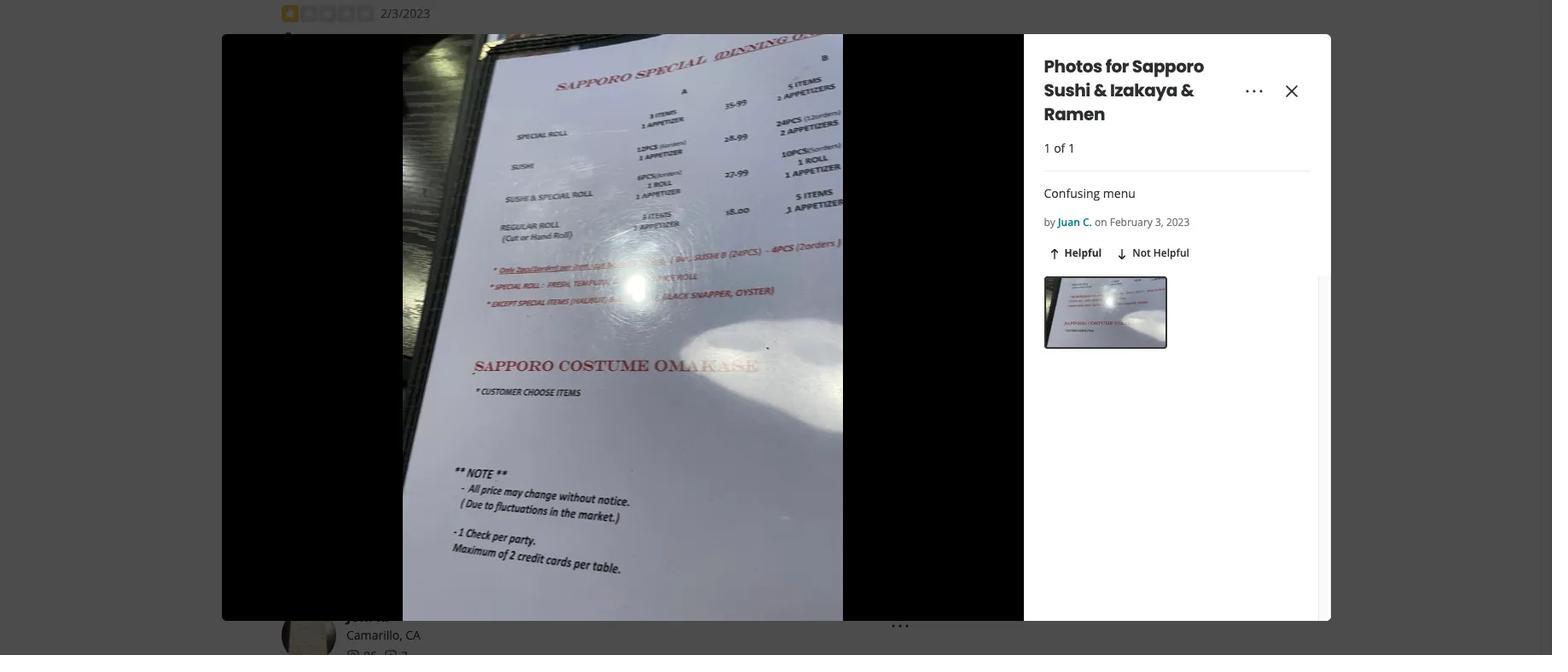 Task type: describe. For each thing, give the bounding box(es) containing it.
reviews element
[[384, 648, 408, 656]]

16 helpful v2 image
[[1048, 247, 1062, 261]]

not
[[775, 149, 794, 166]]

and
[[428, 286, 449, 302]]

i makes me feel bad to give a place one star since the taste was good. the sauce for the rolls was balanced. however the portions for appetizers was still as if they were doing all you can eat. i cannot express how disappointed i am. for this price i could have gone to another sushi bar in simi with better fish quality options and a menu that was far more completed then my current physiology class.
[[282, 235, 839, 319]]

1 vertical spatial sushi
[[699, 184, 728, 200]]

give
[[411, 235, 433, 251]]

joni r. link
[[347, 608, 389, 626]]

still inside i makes me feel bad to give a place one star since the taste was good. the sauce for the rolls was balanced. however the portions for appetizers was still as if they were doing all you can eat. i cannot express how disappointed i am. for this price i could have gone to another sushi bar in simi with better fish quality options and a menu that was far more completed then my current physiology class.
[[568, 252, 587, 268]]

0 horizontal spatial tuna
[[344, 184, 370, 200]]

for inside this place is no longer ayce, yet they are still using their acye menus. the new way they try to combine certain rolls with certain sushi is confusing. the server understood the frustration as evidenced by the attempts to apologize. it was frustrating to experience the servers explanations when a manager that was at arms length stayed quiet (clearly they have had issues with misleading guests). although the server said the combinations were actually cheaper then previous acye options, they were drastically more expensive. i paid $203 for three people. the fish was not excellent quality to justify the price. for example, the tuna they used for their "special rolls" was in fact frozen tuna with artificial coloring (the way i know this is i am a former sushi chef with over 15 years experience).
[[482, 166, 500, 183]]

not helpful
[[1133, 246, 1190, 261]]

know
[[551, 184, 582, 200]]

experience
[[619, 98, 680, 114]]

were inside i makes me feel bad to give a place one star since the taste was good. the sauce for the rolls was balanced. however the portions for appetizers was still as if they were doing all you can eat. i cannot express how disappointed i am. for this price i could have gone to another sushi bar in simi with better fish quality options and a menu that was far more completed then my current physiology class.
[[643, 252, 671, 268]]

this inside this place is no longer ayce, yet they are still using their acye menus. the new way they try to combine certain rolls with certain sushi is confusing. the server understood the frustration as evidenced by the attempts to apologize. it was frustrating to experience the servers explanations when a manager that was at arms length stayed quiet (clearly they have had issues with misleading guests). although the server said the combinations were actually cheaper then previous acye options, they were drastically more expensive. i paid $203 for three people. the fish was not excellent quality to justify the price. for example, the tuna they used for their "special rolls" was in fact frozen tuna with artificial coloring (the way i know this is i am a former sushi chef with over 15 years experience).
[[585, 184, 605, 200]]

more inside this place is no longer ayce, yet they are still using their acye menus. the new way they try to combine certain rolls with certain sushi is confusing. the server understood the frustration as evidenced by the attempts to apologize. it was frustrating to experience the servers explanations when a manager that was at arms length stayed quiet (clearly they have had issues with misleading guests). although the server said the combinations were actually cheaper then previous acye options, they were drastically more expensive. i paid $203 for three people. the fish was not excellent quality to justify the price. for example, the tuna they used for their "special rolls" was in fact frozen tuna with artificial coloring (the way i know this is i am a former sushi chef with over 15 years experience).
[[447, 149, 477, 166]]

combinations
[[488, 132, 564, 148]]

options,
[[282, 149, 327, 166]]

have inside i makes me feel bad to give a place one star since the taste was good. the sauce for the rolls was balanced. however the portions for appetizers was still as if they were doing all you can eat. i cannot express how disappointed i am. for this price i could have gone to another sushi bar in simi with better fish quality options and a menu that was far more completed then my current physiology class.
[[577, 269, 604, 285]]

1 photo
[[299, 32, 338, 47]]

0 vertical spatial menu
[[1104, 185, 1136, 201]]

with down rolls"
[[758, 184, 782, 200]]

paid
[[549, 149, 573, 166]]

feel
[[349, 235, 369, 251]]

over
[[785, 184, 810, 200]]

a right and
[[452, 286, 459, 302]]

better
[[282, 286, 316, 302]]

they down experience
[[626, 115, 651, 131]]

eat.
[[771, 252, 791, 268]]

quality inside i makes me feel bad to give a place one star since the taste was good. the sauce for the rolls was balanced. however the portions for appetizers was still as if they were doing all you can eat. i cannot express how disappointed i am. for this price i could have gone to another sushi bar in simi with better fish quality options and a menu that was far more completed then my current physiology class.
[[342, 286, 380, 302]]

the down length
[[467, 132, 485, 148]]

combine
[[282, 81, 330, 97]]

they up frustration
[[747, 64, 772, 80]]

sushi
[[1045, 79, 1091, 102]]

(the
[[495, 184, 517, 200]]

ramen
[[1045, 102, 1106, 126]]

to up completed
[[638, 269, 650, 285]]

2 & from the left
[[1181, 79, 1195, 102]]

artificial
[[400, 184, 444, 200]]

the up "special
[[703, 149, 724, 166]]

the down new
[[705, 81, 723, 97]]

the inside i makes me feel bad to give a place one star since the taste was good. the sauce for the rolls was balanced. however the portions for appetizers was still as if they were doing all you can eat. i cannot express how disappointed i am. for this price i could have gone to another sushi bar in simi with better fish quality options and a menu that was far more completed then my current physiology class.
[[671, 235, 691, 251]]

explanations
[[748, 98, 820, 114]]

for up you
[[730, 235, 746, 251]]

price
[[507, 269, 534, 285]]

1 horizontal spatial is
[[503, 81, 511, 97]]

although
[[328, 132, 378, 148]]

one
[[479, 235, 500, 251]]

was up the "over"
[[791, 166, 812, 183]]

class.
[[282, 303, 312, 319]]

evidenced
[[282, 98, 339, 114]]

was up cannot
[[797, 235, 819, 251]]

joni r. camarillo, ca
[[347, 608, 421, 643]]

funny
[[398, 552, 428, 566]]

current
[[711, 286, 752, 302]]

fish inside this place is no longer ayce, yet they are still using their acye menus. the new way they try to combine certain rolls with certain sushi is confusing. the server understood the frustration as evidenced by the attempts to apologize. it was frustrating to experience the servers explanations when a manager that was at arms length stayed quiet (clearly they have had issues with misleading guests). although the server said the combinations were actually cheaper then previous acye options, they were drastically more expensive. i paid $203 for three people. the fish was not excellent quality to justify the price. for example, the tuna they used for their "special rolls" was in fact frozen tuna with artificial coloring (the way i know this is i am a former sushi chef with over 15 years experience).
[[727, 149, 747, 166]]

longer
[[369, 64, 405, 80]]

actually
[[598, 132, 640, 148]]

years
[[282, 201, 312, 217]]

misleading
[[772, 115, 833, 131]]

c.
[[1083, 215, 1093, 230]]

place inside this place is no longer ayce, yet they are still using their acye menus. the new way they try to combine certain rolls with certain sushi is confusing. the server understood the frustration as evidenced by the attempts to apologize. it was frustrating to experience the servers explanations when a manager that was at arms length stayed quiet (clearly they have had issues with misleading guests). although the server said the combinations were actually cheaper then previous acye options, they were drastically more expensive. i paid $203 for three people. the fish was not excellent quality to justify the price. for example, the tuna they used for their "special rolls" was in fact frozen tuna with artificial coloring (the way i know this is i am a former sushi chef with over 15 years experience).
[[308, 64, 337, 80]]

0 horizontal spatial their
[[567, 64, 593, 80]]

stayed
[[512, 115, 549, 131]]

understood
[[637, 81, 702, 97]]

they inside i makes me feel bad to give a place one star since the taste was good. the sauce for the rolls was balanced. however the portions for appetizers was still as if they were doing all you can eat. i cannot express how disappointed i am. for this price i could have gone to another sushi bar in simi with better fish quality options and a menu that was far more completed then my current physiology class.
[[616, 252, 640, 268]]

quality inside this place is no longer ayce, yet they are still using their acye menus. the new way they try to combine certain rolls with certain sushi is confusing. the server understood the frustration as evidenced by the attempts to apologize. it was frustrating to experience the servers explanations when a manager that was at arms length stayed quiet (clearly they have had issues with misleading guests). although the server said the combinations were actually cheaper then previous acye options, they were drastically more expensive. i paid $203 for three people. the fish was not excellent quality to justify the price. for example, the tuna they used for their "special rolls" was in fact frozen tuna with artificial coloring (the way i know this is i am a former sushi chef with over 15 years experience).
[[335, 166, 372, 183]]

ayce,
[[408, 64, 440, 80]]

2023
[[1167, 215, 1190, 230]]

previous
[[720, 132, 769, 148]]

the up understood
[[672, 64, 693, 80]]

cool button
[[449, 546, 510, 573]]

was up if
[[611, 235, 633, 251]]

this place is no longer ayce, yet they are still using their acye menus. the new way they try to combine certain rolls with certain sushi is confusing. the server understood the frustration as evidenced by the attempts to apologize. it was frustrating to experience the servers explanations when a manager that was at arms length stayed quiet (clearly they have had issues with misleading guests). although the server said the combinations were actually cheaper then previous acye options, they were drastically more expensive. i paid $203 for three people. the fish was not excellent quality to justify the price. for example, the tuna they used for their "special rolls" was in fact frozen tuna with artificial coloring (the way i know this is i am a former sushi chef with over 15 years experience).
[[282, 64, 833, 217]]

0 vertical spatial sushi
[[470, 81, 500, 97]]

photos
[[1045, 55, 1103, 79]]

a down evidenced on the left top of the page
[[316, 115, 322, 131]]

as inside i makes me feel bad to give a place one star since the taste was good. the sauce for the rolls was balanced. however the portions for appetizers was still as if they were doing all you can eat. i cannot express how disappointed i am. for this price i could have gone to another sushi bar in simi with better fish quality options and a menu that was far more completed then my current physiology class.
[[590, 252, 603, 268]]

the up 'can'
[[749, 235, 767, 251]]

fact
[[282, 184, 302, 200]]

cool
[[477, 552, 499, 566]]

as inside this place is no longer ayce, yet they are still using their acye menus. the new way they try to combine certain rolls with certain sushi is confusing. the server understood the frustration as evidenced by the attempts to apologize. it was frustrating to experience the servers explanations when a manager that was at arms length stayed quiet (clearly they have had issues with misleading guests). although the server said the combinations were actually cheaper then previous acye options, they were drastically more expensive. i paid $203 for three people. the fish was not excellent quality to justify the price. for example, the tuna they used for their "special rolls" was in fact frozen tuna with artificial coloring (the way i know this is i am a former sushi chef with over 15 years experience).
[[789, 81, 801, 97]]

2 helpful from the left
[[1154, 246, 1190, 261]]

apologize.
[[447, 98, 504, 114]]

frustrating
[[542, 98, 601, 114]]

camarillo,
[[347, 627, 403, 643]]

they up am
[[607, 166, 631, 183]]

appetizers
[[482, 252, 540, 268]]

justify
[[390, 166, 423, 183]]

bar
[[732, 269, 751, 285]]

you
[[724, 252, 745, 268]]

they right yet
[[463, 64, 487, 80]]

(clearly
[[584, 115, 623, 131]]

excellent
[[282, 166, 331, 183]]

since
[[528, 235, 556, 251]]

rolls"
[[759, 166, 787, 183]]

how
[[328, 269, 352, 285]]

i left the paid
[[542, 149, 546, 166]]

a up "portions"
[[437, 235, 443, 251]]

the up manager
[[358, 98, 376, 114]]

1 star rating image
[[282, 5, 374, 22]]

confusing
[[1045, 185, 1101, 201]]

am
[[626, 184, 644, 200]]

i right eat.
[[795, 252, 798, 268]]

arms
[[442, 115, 471, 131]]

gone
[[607, 269, 635, 285]]

are
[[490, 64, 508, 80]]

juan
[[1059, 215, 1081, 230]]

the up disappointed
[[391, 252, 410, 268]]

1 horizontal spatial their
[[684, 166, 710, 183]]

no
[[352, 64, 366, 80]]

in inside i makes me feel bad to give a place one star since the taste was good. the sauce for the rolls was balanced. however the portions for appetizers was still as if they were doing all you can eat. i cannot express how disappointed i am. for this price i could have gone to another sushi bar in simi with better fish quality options and a menu that was far more completed then my current physiology class.
[[754, 269, 765, 285]]

0 horizontal spatial server
[[403, 132, 438, 148]]

was up the stayed
[[518, 98, 539, 114]]

in inside this place is no longer ayce, yet they are still using their acye menus. the new way they try to combine certain rolls with certain sushi is confusing. the server understood the frustration as evidenced by the attempts to apologize. it was frustrating to experience the servers explanations when a manager that was at arms length stayed quiet (clearly they have had issues with misleading guests). although the server said the combinations were actually cheaper then previous acye options, they were drastically more expensive. i paid $203 for three people. the fish was not excellent quality to justify the price. for example, the tuna they used for their "special rolls" was in fact frozen tuna with artificial coloring (the way i know this is i am a former sushi chef with over 15 years experience).
[[815, 166, 826, 183]]

if
[[606, 252, 613, 268]]

2/3/2023
[[381, 5, 431, 21]]

yet
[[443, 64, 460, 80]]

2 certain from the left
[[429, 81, 467, 97]]

the up the frustrating
[[575, 81, 596, 97]]

servers
[[705, 98, 745, 114]]

juan c. link
[[1059, 215, 1093, 230]]

1 vertical spatial acye
[[772, 132, 800, 148]]

a right am
[[647, 184, 654, 200]]

photos for sapporo sushi & izakaya & ramen
[[1045, 55, 1205, 126]]

i left am.
[[431, 269, 435, 285]]

it
[[507, 98, 514, 114]]

experience).
[[315, 201, 383, 217]]

taste
[[581, 235, 608, 251]]

"special
[[713, 166, 756, 183]]

coloring
[[447, 184, 492, 200]]

to up at
[[433, 98, 444, 114]]

1 & from the left
[[1094, 79, 1108, 102]]

completed
[[600, 286, 659, 302]]

issues
[[708, 115, 742, 131]]

16 camera v2 image
[[282, 32, 295, 46]]

cannot
[[801, 252, 839, 268]]

i left makes
[[282, 235, 285, 251]]

to right bad
[[397, 235, 408, 251]]



Task type: locate. For each thing, give the bounding box(es) containing it.
to up (clearly
[[604, 98, 616, 114]]

their down people.
[[684, 166, 710, 183]]

cheaper
[[643, 132, 689, 148]]

that inside this place is no longer ayce, yet they are still using their acye menus. the new way they try to combine certain rolls with certain sushi is confusing. the server understood the frustration as evidenced by the attempts to apologize. it was frustrating to experience the servers explanations when a manager that was at arms length stayed quiet (clearly they have had issues with misleading guests). although the server said the combinations were actually cheaper then previous acye options, they were drastically more expensive. i paid $203 for three people. the fish was not excellent quality to justify the price. for example, the tuna they used for their "special rolls" was in fact frozen tuna with artificial coloring (the way i know this is i am a former sushi chef with over 15 years experience).
[[378, 115, 401, 131]]

for right photos at the top right of page
[[1106, 55, 1129, 79]]

not
[[1133, 246, 1151, 261]]

1 horizontal spatial rolls
[[770, 235, 794, 251]]

in up 15
[[815, 166, 826, 183]]

doing
[[674, 252, 705, 268]]

the up had
[[683, 98, 701, 114]]

another
[[653, 269, 697, 285]]

was up rolls"
[[750, 149, 772, 166]]

1 vertical spatial server
[[403, 132, 438, 148]]

1 vertical spatial by
[[1045, 215, 1056, 230]]

rolls up eat.
[[770, 235, 794, 251]]

1 horizontal spatial this
[[585, 184, 605, 200]]

were down good.
[[643, 252, 671, 268]]

joni
[[347, 608, 373, 626]]

0 vertical spatial place
[[308, 64, 337, 80]]

were up $203
[[567, 132, 595, 148]]

0 horizontal spatial were
[[357, 149, 385, 166]]

could
[[544, 269, 574, 285]]

their right using
[[567, 64, 593, 80]]

0 horizontal spatial fish
[[319, 286, 339, 302]]

as
[[789, 81, 801, 97], [590, 252, 603, 268]]

server
[[599, 81, 634, 97], [403, 132, 438, 148]]

acye
[[596, 64, 624, 80], [772, 132, 800, 148]]

0 vertical spatial then
[[692, 132, 717, 148]]

0 horizontal spatial still
[[512, 64, 531, 80]]

is left no
[[340, 64, 349, 80]]

0 vertical spatial by
[[342, 98, 355, 114]]

place up combine on the left top
[[308, 64, 337, 80]]

1 horizontal spatial &
[[1181, 79, 1195, 102]]

expensive.
[[480, 149, 539, 166]]

16 review v2 image
[[384, 649, 398, 656]]

16 friends v2 image
[[347, 649, 360, 656]]

drastically
[[388, 149, 444, 166]]

funny button
[[370, 546, 439, 573]]

0 vertical spatial more
[[447, 149, 477, 166]]

however
[[339, 252, 388, 268]]

1 horizontal spatial were
[[567, 132, 595, 148]]

acye left the menus.
[[596, 64, 624, 80]]

way left i
[[520, 184, 542, 200]]

1 horizontal spatial tuna
[[578, 166, 604, 183]]

their
[[567, 64, 593, 80], [684, 166, 710, 183]]

portions
[[413, 252, 460, 268]]

is
[[340, 64, 349, 80], [503, 81, 511, 97], [608, 184, 617, 200]]

1 horizontal spatial acye
[[772, 132, 800, 148]]

2 vertical spatial is
[[608, 184, 617, 200]]

for inside photos for sapporo sushi & izakaya & ramen
[[1106, 55, 1129, 79]]

1 horizontal spatial that
[[498, 286, 520, 302]]

still down taste
[[568, 252, 587, 268]]

with down justify
[[373, 184, 397, 200]]

1 horizontal spatial way
[[722, 64, 744, 80]]

1 vertical spatial in
[[754, 269, 765, 285]]

1 horizontal spatial 1
[[1045, 140, 1051, 156]]

1 horizontal spatial place
[[446, 235, 476, 251]]

friends element
[[347, 648, 377, 656]]

that down attempts
[[378, 115, 401, 131]]

acye up not on the top
[[772, 132, 800, 148]]

frozen
[[305, 184, 341, 200]]

with up attempts
[[402, 81, 426, 97]]

0 horizontal spatial as
[[590, 252, 603, 268]]

for
[[1106, 55, 1129, 79], [607, 149, 623, 166], [664, 166, 680, 183], [730, 235, 746, 251], [463, 252, 479, 268]]

in down 'can'
[[754, 269, 765, 285]]

then down had
[[692, 132, 717, 148]]

0 horizontal spatial that
[[378, 115, 401, 131]]

0 horizontal spatial menu
[[462, 286, 495, 302]]

2 vertical spatial sushi
[[700, 269, 729, 285]]

0 horizontal spatial more
[[447, 149, 477, 166]]

then inside this place is no longer ayce, yet they are still using their acye menus. the new way they try to combine certain rolls with certain sushi is confusing. the server understood the frustration as evidenced by the attempts to apologize. it was frustrating to experience the servers explanations when a manager that was at arms length stayed quiet (clearly they have had issues with misleading guests). although the server said the combinations were actually cheaper then previous acye options, they were drastically more expensive. i paid $203 for three people. the fish was not excellent quality to justify the price. for example, the tuna they used for their "special rolls" was in fact frozen tuna with artificial coloring (the way i know this is i am a former sushi chef with over 15 years experience).
[[692, 132, 717, 148]]

bad
[[372, 235, 394, 251]]

by up manager
[[342, 98, 355, 114]]

1 left of
[[1045, 140, 1051, 156]]

for up former
[[664, 166, 680, 183]]

quality down although
[[335, 166, 372, 183]]

tuna
[[578, 166, 604, 183], [344, 184, 370, 200]]

1 helpful from the left
[[1065, 246, 1102, 261]]

0 horizontal spatial place
[[308, 64, 337, 80]]

have inside this place is no longer ayce, yet they are still using their acye menus. the new way they try to combine certain rolls with certain sushi is confusing. the server understood the frustration as evidenced by the attempts to apologize. it was frustrating to experience the servers explanations when a manager that was at arms length stayed quiet (clearly they have had issues with misleading guests). although the server said the combinations were actually cheaper then previous acye options, they were drastically more expensive. i paid $203 for three people. the fish was not excellent quality to justify the price. for example, the tuna they used for their "special rolls" was in fact frozen tuna with artificial coloring (the way i know this is i am a former sushi chef with over 15 years experience).
[[654, 115, 680, 131]]

1 vertical spatial more
[[567, 286, 597, 302]]

1 vertical spatial tuna
[[344, 184, 370, 200]]

guests).
[[282, 132, 325, 148]]

0 vertical spatial acye
[[596, 64, 624, 80]]

by juan c. on february 3, 2023
[[1045, 215, 1190, 230]]

0 horizontal spatial 1
[[299, 32, 305, 47]]

that inside i makes me feel bad to give a place one star since the taste was good. the sauce for the rolls was balanced. however the portions for appetizers was still as if they were doing all you can eat. i cannot express how disappointed i am. for this price i could have gone to another sushi bar in simi with better fish quality options and a menu that was far more completed then my current physiology class.
[[498, 286, 520, 302]]

length
[[474, 115, 509, 131]]

people.
[[659, 149, 700, 166]]

photo of joni r. image
[[282, 608, 336, 656]]

as up explanations
[[789, 81, 801, 97]]

1 horizontal spatial for
[[482, 166, 500, 183]]

0 vertical spatial their
[[567, 64, 593, 80]]

then down another
[[662, 286, 688, 302]]

0 horizontal spatial way
[[520, 184, 542, 200]]

were down although
[[357, 149, 385, 166]]

frustration
[[726, 81, 786, 97]]

0 horizontal spatial this
[[483, 269, 504, 285]]

sushi down "special
[[699, 184, 728, 200]]

&
[[1094, 79, 1108, 102], [1181, 79, 1195, 102]]

1 vertical spatial menu
[[462, 286, 495, 302]]

sauce
[[694, 235, 726, 251]]

attempts
[[379, 98, 430, 114]]

& right sushi
[[1094, 79, 1108, 102]]

sushi
[[470, 81, 500, 97], [699, 184, 728, 200], [700, 269, 729, 285]]

is up it
[[503, 81, 511, 97]]

helpful button
[[1045, 243, 1106, 264]]

the up drastically
[[381, 132, 400, 148]]

0 vertical spatial fish
[[727, 149, 747, 166]]

1 vertical spatial that
[[498, 286, 520, 302]]

new
[[696, 64, 719, 80]]

0 vertical spatial is
[[340, 64, 349, 80]]

photo
[[307, 32, 338, 47]]

$203
[[576, 149, 603, 166]]

they
[[463, 64, 487, 80], [747, 64, 772, 80], [626, 115, 651, 131], [330, 149, 354, 166], [607, 166, 631, 183], [616, 252, 640, 268]]

0 vertical spatial were
[[567, 132, 595, 148]]

server down the menus.
[[599, 81, 634, 97]]

was left far
[[523, 286, 545, 302]]

disappointed
[[355, 269, 428, 285]]

said
[[441, 132, 463, 148]]

menu image
[[1244, 81, 1265, 101]]

0 vertical spatial rolls
[[375, 81, 399, 97]]

i
[[545, 184, 548, 200]]

with down cannot
[[794, 269, 818, 285]]

example,
[[503, 166, 554, 183]]

have up cheaper
[[654, 115, 680, 131]]

rolls down 'longer'
[[375, 81, 399, 97]]

1 vertical spatial rolls
[[770, 235, 794, 251]]

my
[[691, 286, 708, 302]]

0 horizontal spatial then
[[662, 286, 688, 302]]

to right the try
[[793, 64, 804, 80]]

1 vertical spatial place
[[446, 235, 476, 251]]

1 for 1 photo
[[299, 32, 305, 47]]

rolls
[[375, 81, 399, 97], [770, 235, 794, 251]]

1 vertical spatial way
[[520, 184, 542, 200]]

1 vertical spatial quality
[[342, 286, 380, 302]]

this right know
[[585, 184, 605, 200]]

the up know
[[557, 166, 575, 183]]

with inside i makes me feel bad to give a place one star since the taste was good. the sauce for the rolls was balanced. however the portions for appetizers was still as if they were doing all you can eat. i cannot express how disappointed i am. for this price i could have gone to another sushi bar in simi with better fish quality options and a menu that was far more completed then my current physiology class.
[[794, 269, 818, 285]]

server up drastically
[[403, 132, 438, 148]]

0 vertical spatial tuna
[[578, 166, 604, 183]]

1 certain from the left
[[333, 81, 372, 97]]

had
[[683, 115, 705, 131]]

16 nothelpful v2 image
[[1116, 247, 1130, 261]]

1 vertical spatial still
[[568, 252, 587, 268]]

15
[[813, 184, 827, 200]]

1 vertical spatial fish
[[319, 286, 339, 302]]

place left "one"
[[446, 235, 476, 251]]

the
[[672, 64, 693, 80], [575, 81, 596, 97], [703, 149, 724, 166], [671, 235, 691, 251]]

2 vertical spatial were
[[643, 252, 671, 268]]

0 vertical spatial that
[[378, 115, 401, 131]]

1 horizontal spatial certain
[[429, 81, 467, 97]]

& right izakaya
[[1181, 79, 1195, 102]]

price.
[[448, 166, 478, 183]]

1 vertical spatial then
[[662, 286, 688, 302]]

1 horizontal spatial more
[[567, 286, 597, 302]]

have
[[654, 115, 680, 131], [577, 269, 604, 285]]

fish
[[727, 149, 747, 166], [319, 286, 339, 302]]

for up (the
[[482, 166, 500, 183]]

1 for 1 of 1
[[1045, 140, 1051, 156]]

all
[[708, 252, 721, 268]]

0 horizontal spatial by
[[342, 98, 355, 114]]

for inside i makes me feel bad to give a place one star since the taste was good. the sauce for the rolls was balanced. however the portions for appetizers was still as if they were doing all you can eat. i cannot express how disappointed i am. for this price i could have gone to another sushi bar in simi with better fish quality options and a menu that was far more completed then my current physiology class.
[[462, 269, 480, 285]]

more right far
[[567, 286, 597, 302]]

0 vertical spatial for
[[482, 166, 500, 183]]

was left at
[[404, 115, 425, 131]]

1 horizontal spatial helpful
[[1154, 246, 1190, 261]]

1 vertical spatial for
[[462, 269, 480, 285]]

can
[[748, 252, 768, 268]]

0 vertical spatial have
[[654, 115, 680, 131]]

more inside i makes me feel bad to give a place one star since the taste was good. the sauce for the rolls was balanced. however the portions for appetizers was still as if they were doing all you can eat. i cannot express how disappointed i am. for this price i could have gone to another sushi bar in simi with better fish quality options and a menu that was far more completed then my current physiology class.
[[567, 286, 597, 302]]

sushi up the apologize.
[[470, 81, 500, 97]]

0 horizontal spatial &
[[1094, 79, 1108, 102]]

menu right and
[[462, 286, 495, 302]]

1 vertical spatial as
[[590, 252, 603, 268]]

is left am
[[608, 184, 617, 200]]

good.
[[636, 235, 667, 251]]

with up previous
[[745, 115, 769, 131]]

tuna down $203
[[578, 166, 604, 183]]

24 close v2 image
[[1282, 81, 1302, 101]]

0 vertical spatial as
[[789, 81, 801, 97]]

1 right 16 camera v2 image
[[299, 32, 305, 47]]

rolls inside this place is no longer ayce, yet they are still using their acye menus. the new way they try to combine certain rolls with certain sushi is confusing. the server understood the frustration as evidenced by the attempts to apologize. it was frustrating to experience the servers explanations when a manager that was at arms length stayed quiet (clearly they have had issues with misleading guests). although the server said the combinations were actually cheaper then previous acye options, they were drastically more expensive. i paid $203 for three people. the fish was not excellent quality to justify the price. for example, the tuna they used for their "special rolls" was in fact frozen tuna with artificial coloring (the way i know this is i am a former sushi chef with over 15 years experience).
[[375, 81, 399, 97]]

0 horizontal spatial rolls
[[375, 81, 399, 97]]

1 horizontal spatial then
[[692, 132, 717, 148]]

izakaya
[[1111, 79, 1178, 102]]

2 horizontal spatial were
[[643, 252, 671, 268]]

2 horizontal spatial is
[[608, 184, 617, 200]]

menu up by juan c. on february 3, 2023
[[1104, 185, 1136, 201]]

1 horizontal spatial in
[[815, 166, 826, 183]]

0 vertical spatial still
[[512, 64, 531, 80]]

16 cool v2 image
[[460, 552, 474, 566]]

1 horizontal spatial menu
[[1104, 185, 1136, 201]]

used
[[634, 166, 661, 183]]

was
[[518, 98, 539, 114], [404, 115, 425, 131], [750, 149, 772, 166], [791, 166, 812, 183], [611, 235, 633, 251], [797, 235, 819, 251], [543, 252, 565, 268], [523, 286, 545, 302]]

1 horizontal spatial by
[[1045, 215, 1056, 230]]

then inside i makes me feel bad to give a place one star since the taste was good. the sauce for the rolls was balanced. however the portions for appetizers was still as if they were doing all you can eat. i cannot express how disappointed i am. for this price i could have gone to another sushi bar in simi with better fish quality options and a menu that was far more completed then my current physiology class.
[[662, 286, 688, 302]]

1 horizontal spatial still
[[568, 252, 587, 268]]

the up artificial
[[426, 166, 445, 183]]

sushi inside i makes me feel bad to give a place one star since the taste was good. the sauce for the rolls was balanced. however the portions for appetizers was still as if they were doing all you can eat. i cannot express how disappointed i am. for this price i could have gone to another sushi bar in simi with better fish quality options and a menu that was far more completed then my current physiology class.
[[700, 269, 729, 285]]

quiet
[[552, 115, 581, 131]]

fish down how
[[319, 286, 339, 302]]

for down the actually on the top left of page
[[607, 149, 623, 166]]

this
[[585, 184, 605, 200], [483, 269, 504, 285]]

former
[[657, 184, 696, 200]]

i left am
[[620, 184, 623, 200]]

0 horizontal spatial acye
[[596, 64, 624, 80]]

1 vertical spatial were
[[357, 149, 385, 166]]

chef
[[731, 184, 755, 200]]

february
[[1110, 215, 1153, 230]]

by left juan
[[1045, 215, 1056, 230]]

they up gone
[[616, 252, 640, 268]]

by inside this place is no longer ayce, yet they are still using their acye menus. the new way they try to combine certain rolls with certain sushi is confusing. the server understood the frustration as evidenced by the attempts to apologize. it was frustrating to experience the servers explanations when a manager that was at arms length stayed quiet (clearly they have had issues with misleading guests). although the server said the combinations were actually cheaper then previous acye options, they were drastically more expensive. i paid $203 for three people. the fish was not excellent quality to justify the price. for example, the tuna they used for their "special rolls" was in fact frozen tuna with artificial coloring (the way i know this is i am a former sushi chef with over 15 years experience).
[[342, 98, 355, 114]]

to left justify
[[375, 166, 387, 183]]

try
[[775, 64, 790, 80]]

0 vertical spatial this
[[585, 184, 605, 200]]

still inside this place is no longer ayce, yet they are still using their acye menus. the new way they try to combine certain rolls with certain sushi is confusing. the server understood the frustration as evidenced by the attempts to apologize. it was frustrating to experience the servers explanations when a manager that was at arms length stayed quiet (clearly they have had issues with misleading guests). although the server said the combinations were actually cheaper then previous acye options, they were drastically more expensive. i paid $203 for three people. the fish was not excellent quality to justify the price. for example, the tuna they used for their "special rolls" was in fact frozen tuna with artificial coloring (the way i know this is i am a former sushi chef with over 15 years experience).
[[512, 64, 531, 80]]

star
[[503, 235, 525, 251]]

0 vertical spatial in
[[815, 166, 826, 183]]

place inside i makes me feel bad to give a place one star since the taste was good. the sauce for the rolls was balanced. however the portions for appetizers was still as if they were doing all you can eat. i cannot express how disappointed i am. for this price i could have gone to another sushi bar in simi with better fish quality options and a menu that was far more completed then my current physiology class.
[[446, 235, 476, 251]]

makes
[[288, 235, 325, 251]]

that down price
[[498, 286, 520, 302]]

1 vertical spatial this
[[483, 269, 504, 285]]

1 right of
[[1069, 140, 1076, 156]]

0 vertical spatial quality
[[335, 166, 372, 183]]

1 of 1
[[1045, 140, 1076, 156]]

way right new
[[722, 64, 744, 80]]

a
[[316, 115, 322, 131], [647, 184, 654, 200], [437, 235, 443, 251], [452, 286, 459, 302]]

certain down yet
[[429, 81, 467, 97]]

was up could
[[543, 252, 565, 268]]

physiology
[[755, 286, 815, 302]]

rolls inside i makes me feel bad to give a place one star since the taste was good. the sauce for the rolls was balanced. however the portions for appetizers was still as if they were doing all you can eat. i cannot express how disappointed i am. for this price i could have gone to another sushi bar in simi with better fish quality options and a menu that was far more completed then my current physiology class.
[[770, 235, 794, 251]]

1 horizontal spatial as
[[789, 81, 801, 97]]

1 horizontal spatial have
[[654, 115, 680, 131]]

2 horizontal spatial 1
[[1069, 140, 1076, 156]]

they down although
[[330, 149, 354, 166]]

manager
[[325, 115, 375, 131]]

0 horizontal spatial certain
[[333, 81, 372, 97]]

0 horizontal spatial in
[[754, 269, 765, 285]]

0 vertical spatial way
[[722, 64, 744, 80]]

1 vertical spatial have
[[577, 269, 604, 285]]

1 horizontal spatial server
[[599, 81, 634, 97]]

when
[[282, 115, 312, 131]]

as left if
[[590, 252, 603, 268]]

0 horizontal spatial for
[[462, 269, 480, 285]]

menu inside i makes me feel bad to give a place one star since the taste was good. the sauce for the rolls was balanced. however the portions for appetizers was still as if they were doing all you can eat. i cannot express how disappointed i am. for this price i could have gone to another sushi bar in simi with better fish quality options and a menu that was far more completed then my current physiology class.
[[462, 286, 495, 302]]

quality down how
[[342, 286, 380, 302]]

i right price
[[537, 269, 541, 285]]

far
[[548, 286, 564, 302]]

for right am.
[[462, 269, 480, 285]]

three
[[626, 149, 656, 166]]

on
[[1095, 215, 1108, 230]]

0 horizontal spatial have
[[577, 269, 604, 285]]

confusing menu
[[1045, 185, 1136, 201]]

sushi down all
[[700, 269, 729, 285]]

the left taste
[[559, 235, 578, 251]]

to
[[793, 64, 804, 80], [433, 98, 444, 114], [604, 98, 616, 114], [375, 166, 387, 183], [397, 235, 408, 251], [638, 269, 650, 285]]

sapporo
[[1133, 55, 1205, 79]]

tuna up "experience)."
[[344, 184, 370, 200]]

1 vertical spatial their
[[684, 166, 710, 183]]

for
[[482, 166, 500, 183], [462, 269, 480, 285]]

helpful right 16 helpful v2 image
[[1065, 246, 1102, 261]]

0 horizontal spatial helpful
[[1065, 246, 1102, 261]]

have left gone
[[577, 269, 604, 285]]

for down "one"
[[463, 252, 479, 268]]

fish inside i makes me feel bad to give a place one star since the taste was good. the sauce for the rolls was balanced. however the portions for appetizers was still as if they were doing all you can eat. i cannot express how disappointed i am. for this price i could have gone to another sushi bar in simi with better fish quality options and a menu that was far more completed then my current physiology class.
[[319, 286, 339, 302]]

fish up "special
[[727, 149, 747, 166]]

1 horizontal spatial fish
[[727, 149, 747, 166]]

this inside i makes me feel bad to give a place one star since the taste was good. the sauce for the rolls was balanced. however the portions for appetizers was still as if they were doing all you can eat. i cannot express how disappointed i am. for this price i could have gone to another sushi bar in simi with better fish quality options and a menu that was far more completed then my current physiology class.
[[483, 269, 504, 285]]

this
[[282, 64, 304, 80]]

0 horizontal spatial is
[[340, 64, 349, 80]]

1 photo link
[[299, 32, 338, 47]]



Task type: vqa. For each thing, say whether or not it's contained in the screenshot.
bottommost fish
yes



